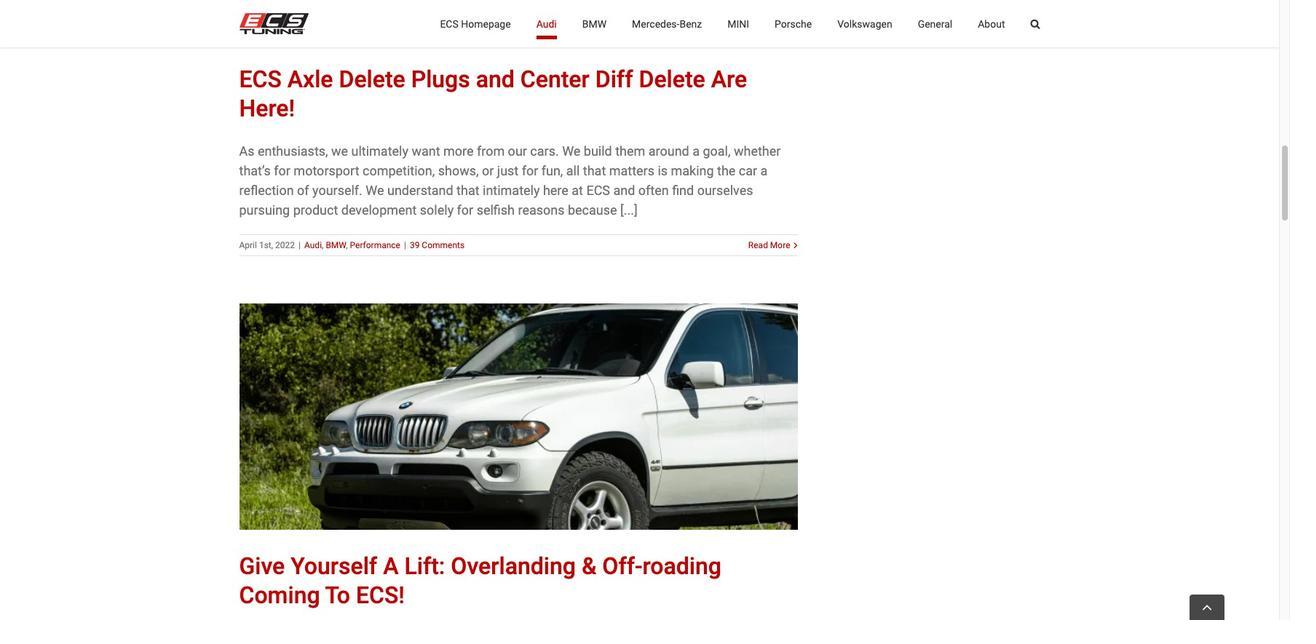 Task type: vqa. For each thing, say whether or not it's contained in the screenshot.
submit
no



Task type: locate. For each thing, give the bounding box(es) containing it.
we up development
[[366, 182, 384, 198]]

, left performance
[[346, 240, 348, 250]]

1 delete from the left
[[339, 65, 405, 93]]

here
[[543, 182, 569, 198]]

audi link right 2022
[[304, 240, 322, 250]]

delete
[[339, 65, 405, 93], [639, 65, 706, 93]]

reasons
[[518, 202, 565, 217]]

solely
[[420, 202, 454, 217]]

0 vertical spatial audi link
[[537, 0, 557, 47]]

volkswagen
[[838, 18, 893, 29]]

just
[[497, 163, 519, 178]]

0 horizontal spatial |
[[299, 240, 301, 250]]

center
[[521, 65, 590, 93]]

0 horizontal spatial and
[[476, 65, 515, 93]]

read
[[749, 240, 768, 250]]

1 horizontal spatial and
[[614, 182, 635, 198]]

development
[[341, 202, 417, 217]]

a right car
[[761, 163, 768, 178]]

1st,
[[259, 240, 273, 250]]

, down product
[[322, 240, 324, 250]]

1 horizontal spatial audi link
[[537, 0, 557, 47]]

about link
[[978, 0, 1005, 47]]

ultimately
[[351, 143, 409, 158]]

,
[[322, 240, 324, 250], [346, 240, 348, 250]]

general
[[918, 18, 953, 29]]

0 vertical spatial bmw link
[[582, 0, 607, 47]]

1 horizontal spatial for
[[457, 202, 474, 217]]

0 horizontal spatial delete
[[339, 65, 405, 93]]

1 horizontal spatial audi
[[537, 18, 557, 29]]

audi right 2022
[[304, 240, 322, 250]]

a
[[693, 143, 700, 158], [761, 163, 768, 178]]

1 horizontal spatial |
[[404, 240, 406, 250]]

bmw link left performance
[[326, 240, 346, 250]]

and inside ecs axle delete plugs and center diff delete are here!
[[476, 65, 515, 93]]

read more link
[[749, 239, 791, 252]]

is
[[658, 163, 668, 178]]

bmw link up diff
[[582, 0, 607, 47]]

ecs
[[440, 18, 459, 29], [239, 65, 282, 93], [587, 182, 610, 198]]

ecs!
[[356, 582, 405, 610]]

give yourself a lift: overlanding & off-roading coming to ecs! image
[[239, 303, 798, 531]]

we
[[331, 143, 348, 158]]

0 horizontal spatial that
[[457, 182, 480, 198]]

our
[[508, 143, 527, 158]]

build
[[584, 143, 612, 158]]

ecs up because
[[587, 182, 610, 198]]

ecs axle delete plugs and center diff delete are here! image
[[239, 0, 798, 43]]

1 , from the left
[[322, 240, 324, 250]]

plugs
[[411, 65, 470, 93]]

1 vertical spatial bmw
[[326, 240, 346, 250]]

0 horizontal spatial bmw link
[[326, 240, 346, 250]]

bmw
[[582, 18, 607, 29], [326, 240, 346, 250]]

april 1st, 2022 | audi , bmw , performance | 39 comments
[[239, 240, 465, 250]]

1 vertical spatial bmw link
[[326, 240, 346, 250]]

2022
[[275, 240, 295, 250]]

we
[[562, 143, 581, 158], [366, 182, 384, 198]]

overlanding
[[451, 553, 576, 581]]

2 horizontal spatial ecs
[[587, 182, 610, 198]]

that down "shows," on the left top of page
[[457, 182, 480, 198]]

mercedes-
[[632, 18, 680, 29]]

ecs tuning logo image
[[239, 13, 308, 34]]

0 vertical spatial ecs
[[440, 18, 459, 29]]

ecs left homepage
[[440, 18, 459, 29]]

all
[[567, 163, 580, 178]]

1 horizontal spatial that
[[583, 163, 606, 178]]

| right 2022
[[299, 240, 301, 250]]

mercedes-benz link
[[632, 0, 702, 47]]

general link
[[918, 0, 953, 47]]

for right just
[[522, 163, 538, 178]]

1 vertical spatial that
[[457, 182, 480, 198]]

ecs inside ecs axle delete plugs and center diff delete are here!
[[239, 65, 282, 93]]

reflection
[[239, 182, 294, 198]]

| left "39"
[[404, 240, 406, 250]]

that
[[583, 163, 606, 178], [457, 182, 480, 198]]

them
[[616, 143, 646, 158]]

39
[[410, 240, 420, 250]]

0 horizontal spatial audi
[[304, 240, 322, 250]]

1 horizontal spatial delete
[[639, 65, 706, 93]]

a up making
[[693, 143, 700, 158]]

1 vertical spatial audi link
[[304, 240, 322, 250]]

of
[[297, 182, 309, 198]]

0 vertical spatial bmw
[[582, 18, 607, 29]]

0 vertical spatial and
[[476, 65, 515, 93]]

1 horizontal spatial we
[[562, 143, 581, 158]]

ecs up here!
[[239, 65, 282, 93]]

to
[[325, 582, 350, 610]]

0 horizontal spatial a
[[693, 143, 700, 158]]

april
[[239, 240, 257, 250]]

ecs homepage link
[[440, 0, 511, 47]]

delete right axle
[[339, 65, 405, 93]]

shows,
[[438, 163, 479, 178]]

competition,
[[363, 163, 435, 178]]

benz
[[680, 18, 702, 29]]

and right the plugs
[[476, 65, 515, 93]]

matters
[[609, 163, 655, 178]]

1 vertical spatial a
[[761, 163, 768, 178]]

that down build
[[583, 163, 606, 178]]

performance
[[350, 240, 401, 250]]

bmw left performance
[[326, 240, 346, 250]]

for right solely at left
[[457, 202, 474, 217]]

the
[[717, 163, 736, 178]]

for down 'enthusiasts,'
[[274, 163, 291, 178]]

1 vertical spatial audi
[[304, 240, 322, 250]]

0 horizontal spatial bmw
[[326, 240, 346, 250]]

audi link up center on the top left of page
[[537, 0, 557, 47]]

delete down mercedes-benz
[[639, 65, 706, 93]]

1 vertical spatial we
[[366, 182, 384, 198]]

enthusiasts,
[[258, 143, 328, 158]]

1 horizontal spatial ,
[[346, 240, 348, 250]]

1 vertical spatial ecs
[[239, 65, 282, 93]]

1 horizontal spatial ecs
[[440, 18, 459, 29]]

0 vertical spatial audi
[[537, 18, 557, 29]]

0 horizontal spatial ,
[[322, 240, 324, 250]]

2 vertical spatial ecs
[[587, 182, 610, 198]]

|
[[299, 240, 301, 250], [404, 240, 406, 250]]

coming
[[239, 582, 320, 610]]

fun,
[[542, 163, 563, 178]]

at
[[572, 182, 583, 198]]

and
[[476, 65, 515, 93], [614, 182, 635, 198]]

ecs axle delete plugs and center diff delete are here! link
[[239, 65, 747, 122]]

audi
[[537, 18, 557, 29], [304, 240, 322, 250]]

give yourself a lift: overlanding & off-roading coming to ecs!
[[239, 553, 722, 610]]

0 vertical spatial we
[[562, 143, 581, 158]]

product
[[293, 202, 338, 217]]

from
[[477, 143, 505, 158]]

cars.
[[530, 143, 559, 158]]

and up [...]
[[614, 182, 635, 198]]

around
[[649, 143, 690, 158]]

1 | from the left
[[299, 240, 301, 250]]

1 vertical spatial and
[[614, 182, 635, 198]]

0 horizontal spatial audi link
[[304, 240, 322, 250]]

more
[[444, 143, 474, 158]]

ourselves
[[697, 182, 753, 198]]

or
[[482, 163, 494, 178]]

making
[[671, 163, 714, 178]]

0 horizontal spatial ecs
[[239, 65, 282, 93]]

bmw up diff
[[582, 18, 607, 29]]

and inside as enthusiasts, we ultimately want more from our cars. we build them around a goal, whether that's for motorsport competition, shows, or just for fun, all that matters is making the car a reflection of yourself. we understand that intimately here at ecs and often find ourselves pursuing product development solely for selfish reasons because [...]
[[614, 182, 635, 198]]

give
[[239, 553, 285, 581]]

we up "all" on the left top
[[562, 143, 581, 158]]

audi up center on the top left of page
[[537, 18, 557, 29]]



Task type: describe. For each thing, give the bounding box(es) containing it.
ecs for ecs homepage
[[440, 18, 459, 29]]

because
[[568, 202, 617, 217]]

yourself
[[291, 553, 377, 581]]

diff
[[596, 65, 633, 93]]

0 horizontal spatial for
[[274, 163, 291, 178]]

goal,
[[703, 143, 731, 158]]

volkswagen link
[[838, 0, 893, 47]]

are
[[711, 65, 747, 93]]

[...]
[[621, 202, 638, 217]]

here!
[[239, 94, 295, 122]]

porsche link
[[775, 0, 812, 47]]

homepage
[[461, 18, 511, 29]]

ecs homepage
[[440, 18, 511, 29]]

39 comments link
[[410, 240, 465, 250]]

yourself.
[[312, 182, 363, 198]]

axle
[[288, 65, 333, 93]]

ecs axle delete plugs and center diff delete are here!
[[239, 65, 747, 122]]

porsche
[[775, 18, 812, 29]]

comments
[[422, 240, 465, 250]]

1 horizontal spatial bmw
[[582, 18, 607, 29]]

lift:
[[405, 553, 445, 581]]

0 vertical spatial a
[[693, 143, 700, 158]]

want
[[412, 143, 440, 158]]

about
[[978, 18, 1005, 29]]

&
[[582, 553, 597, 581]]

off-
[[603, 553, 643, 581]]

that's
[[239, 163, 271, 178]]

find
[[672, 182, 694, 198]]

1 horizontal spatial bmw link
[[582, 0, 607, 47]]

1 horizontal spatial a
[[761, 163, 768, 178]]

car
[[739, 163, 758, 178]]

performance link
[[350, 240, 401, 250]]

give yourself a lift: overlanding & off-roading coming to ecs! link
[[239, 553, 722, 610]]

pursuing
[[239, 202, 290, 217]]

ecs inside as enthusiasts, we ultimately want more from our cars. we build them around a goal, whether that's for motorsport competition, shows, or just for fun, all that matters is making the car a reflection of yourself. we understand that intimately here at ecs and often find ourselves pursuing product development solely for selfish reasons because [...]
[[587, 182, 610, 198]]

mini link
[[728, 0, 750, 47]]

2 horizontal spatial for
[[522, 163, 538, 178]]

motorsport
[[294, 163, 359, 178]]

mini
[[728, 18, 750, 29]]

2 delete from the left
[[639, 65, 706, 93]]

whether
[[734, 143, 781, 158]]

more
[[770, 240, 791, 250]]

mercedes-benz
[[632, 18, 702, 29]]

roading
[[643, 553, 722, 581]]

0 vertical spatial that
[[583, 163, 606, 178]]

read more
[[749, 240, 791, 250]]

2 , from the left
[[346, 240, 348, 250]]

2 | from the left
[[404, 240, 406, 250]]

0 horizontal spatial we
[[366, 182, 384, 198]]

often
[[639, 182, 669, 198]]

understand
[[387, 182, 454, 198]]

a
[[383, 553, 399, 581]]

selfish
[[477, 202, 515, 217]]

intimately
[[483, 182, 540, 198]]

as
[[239, 143, 255, 158]]

ecs for ecs axle delete plugs and center diff delete are here!
[[239, 65, 282, 93]]

as enthusiasts, we ultimately want more from our cars. we build them around a goal, whether that's for motorsport competition, shows, or just for fun, all that matters is making the car a reflection of yourself. we understand that intimately here at ecs and often find ourselves pursuing product development solely for selfish reasons because [...]
[[239, 143, 781, 217]]



